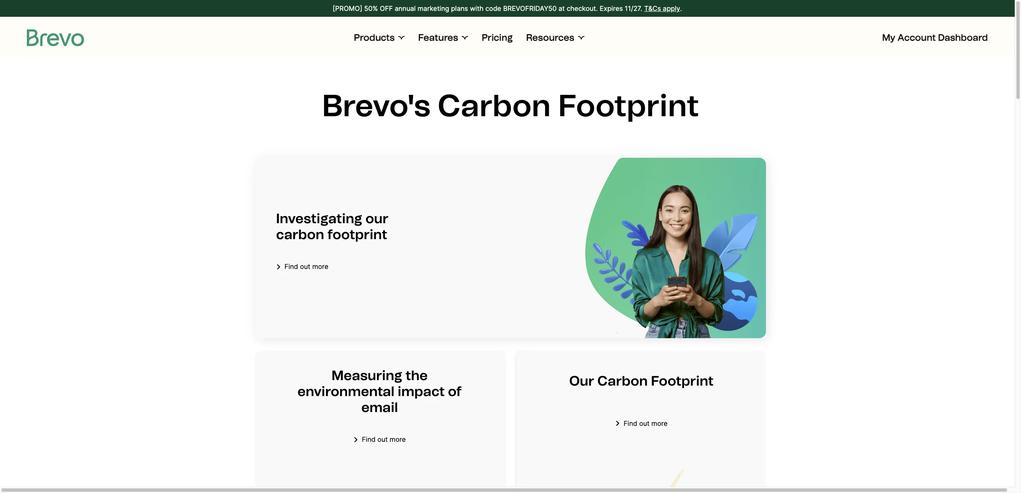 Task type: vqa. For each thing, say whether or not it's contained in the screenshot.
"DETAILED"
no



Task type: locate. For each thing, give the bounding box(es) containing it.
out for investigating our
[[300, 263, 310, 271]]

features link
[[418, 32, 468, 44]]

0 horizontal spatial find
[[285, 263, 298, 271]]

2 horizontal spatial find out more
[[624, 420, 668, 428]]

cover image image for our carbon footprint
[[517, 465, 766, 494]]

0 vertical spatial footprint
[[558, 88, 699, 124]]

carbon for our
[[598, 373, 648, 389]]

1 horizontal spatial more
[[390, 436, 406, 444]]

brevo's
[[322, 88, 431, 124]]

1 vertical spatial footprint
[[651, 373, 714, 389]]

footprint
[[558, 88, 699, 124], [651, 373, 714, 389]]

brevo image
[[27, 29, 84, 46]]

0 horizontal spatial out
[[300, 263, 310, 271]]

my
[[882, 32, 896, 43]]

more
[[312, 263, 328, 271], [652, 420, 668, 428], [390, 436, 406, 444]]

apply
[[663, 4, 680, 13]]

1 vertical spatial find out more link
[[615, 420, 668, 428]]

at
[[559, 4, 565, 13]]

expires
[[600, 4, 623, 13]]

11/27.
[[625, 4, 642, 13]]

1 horizontal spatial out
[[377, 436, 388, 444]]

find out more link for measuring the environmental impact of email
[[354, 436, 406, 444]]

2 horizontal spatial more
[[652, 420, 668, 428]]

2 horizontal spatial find
[[624, 420, 637, 428]]

0 horizontal spatial carbon
[[438, 88, 551, 124]]

find out more
[[285, 263, 328, 271], [624, 420, 668, 428], [362, 436, 406, 444]]

marketing
[[418, 4, 449, 13]]

my account dashboard
[[882, 32, 988, 43]]

1 vertical spatial find
[[624, 420, 637, 428]]

1 vertical spatial out
[[639, 420, 650, 428]]

t&cs apply link
[[644, 3, 680, 13]]

products link
[[354, 32, 405, 44]]

features
[[418, 32, 458, 43]]

resources link
[[526, 32, 584, 44]]

1 horizontal spatial find
[[362, 436, 376, 444]]

1 horizontal spatial carbon
[[598, 373, 648, 389]]

2 vertical spatial out
[[377, 436, 388, 444]]

checkout.
[[567, 4, 598, 13]]

find out more link
[[276, 263, 502, 271], [615, 420, 668, 428], [354, 436, 406, 444]]

2 vertical spatial more
[[390, 436, 406, 444]]

2 vertical spatial find out more
[[362, 436, 406, 444]]

0 vertical spatial find
[[285, 263, 298, 271]]

our
[[365, 211, 388, 227]]

0 vertical spatial carbon
[[438, 88, 551, 124]]

1 horizontal spatial find out more
[[362, 436, 406, 444]]

with
[[470, 4, 484, 13]]

carbon
[[438, 88, 551, 124], [598, 373, 648, 389]]

0 horizontal spatial more
[[312, 263, 328, 271]]

0 vertical spatial more
[[312, 263, 328, 271]]

dashboard
[[938, 32, 988, 43]]

1 vertical spatial more
[[652, 420, 668, 428]]

1 vertical spatial find out more
[[624, 420, 668, 428]]

measuring the environmental impact of email
[[298, 368, 462, 416]]

find
[[285, 263, 298, 271], [624, 420, 637, 428], [362, 436, 376, 444]]

investigating
[[276, 211, 362, 227]]

1 vertical spatial carbon
[[598, 373, 648, 389]]

plans
[[451, 4, 468, 13]]

brevofriday50
[[503, 4, 557, 13]]

0 vertical spatial out
[[300, 263, 310, 271]]

50%
[[364, 4, 378, 13]]

0 horizontal spatial find out more
[[285, 263, 328, 271]]

more for measuring the environmental impact of email
[[390, 436, 406, 444]]

find for measuring the environmental impact of email
[[362, 436, 376, 444]]

t&cs
[[644, 4, 661, 13]]

2 horizontal spatial out
[[639, 420, 650, 428]]

off
[[380, 4, 393, 13]]

2 vertical spatial find
[[362, 436, 376, 444]]

find out more for measuring the environmental impact of email
[[362, 436, 406, 444]]

out for our carbon footprint
[[639, 420, 650, 428]]

code
[[485, 4, 501, 13]]

0 vertical spatial find out more
[[285, 263, 328, 271]]

resources
[[526, 32, 574, 43]]

out
[[300, 263, 310, 271], [639, 420, 650, 428], [377, 436, 388, 444]]

impact
[[398, 384, 445, 400]]

0 vertical spatial find out more link
[[276, 263, 502, 271]]

2 vertical spatial find out more link
[[354, 436, 406, 444]]

cover image image
[[585, 158, 766, 339], [517, 465, 766, 494], [255, 476, 504, 494]]



Task type: describe. For each thing, give the bounding box(es) containing it.
find out more link for our carbon footprint
[[615, 420, 668, 428]]

find out more for our carbon footprint
[[624, 420, 668, 428]]

my account dashboard link
[[882, 32, 988, 44]]

find for our carbon footprint
[[624, 420, 637, 428]]

our
[[569, 373, 594, 389]]

investigating our carbon footprint
[[276, 211, 388, 243]]

our carbon footprint
[[569, 373, 714, 389]]

find for investigating our
[[285, 263, 298, 271]]

out for measuring the environmental impact of email
[[377, 436, 388, 444]]

brevo's carbon footprint
[[322, 88, 699, 124]]

.
[[680, 4, 682, 13]]

environmental
[[298, 384, 394, 400]]

footprint for our carbon footprint
[[651, 373, 714, 389]]

[promo]
[[333, 4, 362, 13]]

email
[[361, 400, 398, 416]]

more for our carbon footprint
[[652, 420, 668, 428]]

find out more for investigating our
[[285, 263, 328, 271]]

of
[[448, 384, 462, 400]]

pricing link
[[482, 32, 513, 44]]

pricing
[[482, 32, 513, 43]]

carbon for brevo's
[[438, 88, 551, 124]]

annual
[[395, 4, 416, 13]]

find out more link for investigating our
[[276, 263, 502, 271]]

carbon
[[276, 227, 324, 243]]

the
[[406, 368, 428, 384]]

products
[[354, 32, 395, 43]]

footprint for brevo's carbon footprint
[[558, 88, 699, 124]]

footprint
[[328, 227, 387, 243]]

measuring
[[332, 368, 402, 384]]

[promo] 50% off annual marketing plans with code brevofriday50 at checkout. expires 11/27. t&cs apply .
[[333, 4, 682, 13]]

cover image image for measuring the environmental impact of email
[[255, 476, 504, 494]]

more for investigating our
[[312, 263, 328, 271]]

account
[[898, 32, 936, 43]]



